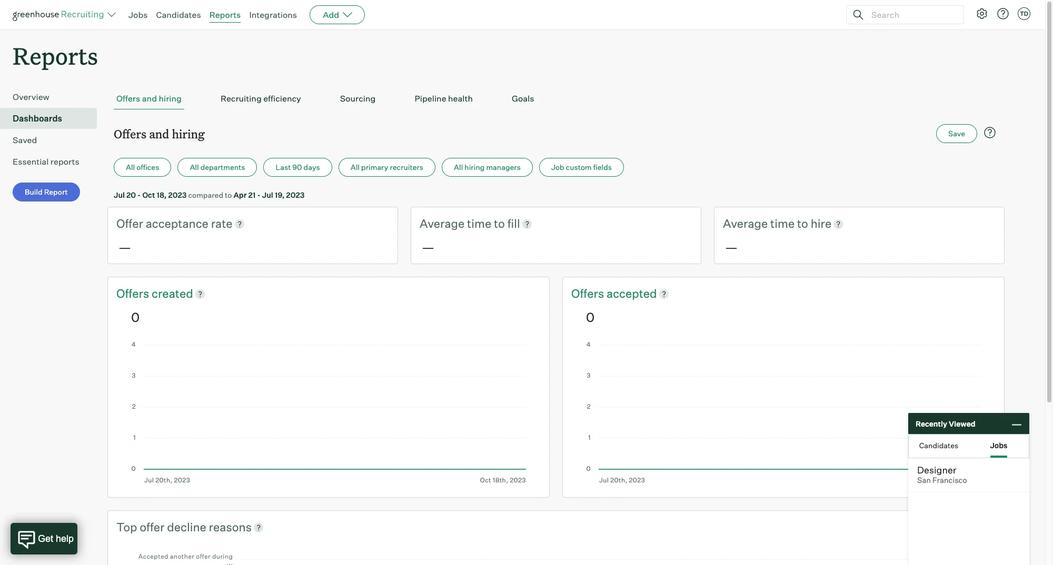 Task type: describe. For each thing, give the bounding box(es) containing it.
health
[[448, 93, 473, 104]]

tab list containing offers and hiring
[[114, 88, 999, 110]]

viewed
[[950, 420, 976, 429]]

faq image
[[984, 127, 997, 139]]

offers inside button
[[116, 93, 140, 104]]

build report
[[25, 188, 68, 197]]

reports link
[[210, 9, 241, 20]]

report
[[44, 188, 68, 197]]

18,
[[157, 191, 167, 200]]

offer
[[140, 521, 165, 535]]

apr
[[234, 191, 247, 200]]

saved
[[13, 135, 37, 146]]

oct
[[142, 191, 155, 200]]

configure image
[[976, 7, 989, 20]]

save
[[949, 129, 966, 138]]

recently viewed
[[916, 420, 976, 429]]

offer
[[116, 217, 143, 231]]

last 90 days button
[[264, 158, 332, 177]]

to for fill
[[494, 217, 505, 231]]

1 vertical spatial and
[[149, 126, 169, 142]]

essential reports link
[[13, 156, 93, 168]]

fill
[[508, 217, 520, 231]]

recruiting efficiency
[[221, 93, 301, 104]]

francisco
[[933, 476, 968, 486]]

goals button
[[510, 88, 537, 110]]

recruiting efficiency button
[[218, 88, 304, 110]]

2 - from the left
[[257, 191, 261, 200]]

goals
[[512, 93, 535, 104]]

0 vertical spatial candidates
[[156, 9, 201, 20]]

td
[[1021, 10, 1029, 17]]

0 for accepted
[[587, 310, 595, 326]]

offer acceptance
[[116, 217, 211, 231]]

pipeline health button
[[412, 88, 476, 110]]

21
[[248, 191, 256, 200]]

all primary recruiters button
[[339, 158, 436, 177]]

Search text field
[[869, 7, 955, 22]]

average for hire
[[723, 217, 768, 231]]

offers and hiring inside button
[[116, 93, 182, 104]]

job custom fields button
[[540, 158, 624, 177]]

td button
[[1017, 5, 1033, 22]]

all offices
[[126, 163, 159, 172]]

offices
[[137, 163, 159, 172]]

hire
[[811, 217, 832, 231]]

dashboards
[[13, 113, 62, 124]]

recruiters
[[390, 163, 424, 172]]

sourcing
[[340, 93, 376, 104]]

recruiting
[[221, 93, 262, 104]]

candidates link
[[156, 9, 201, 20]]

all for all primary recruiters
[[351, 163, 360, 172]]

accepted link
[[607, 286, 657, 302]]

jobs inside tab list
[[991, 441, 1008, 450]]

offers link for accepted
[[572, 286, 607, 302]]

all primary recruiters
[[351, 163, 424, 172]]

td button
[[1019, 7, 1031, 20]]

add
[[323, 9, 339, 20]]

top
[[116, 521, 137, 535]]

pipeline
[[415, 93, 447, 104]]

departments
[[201, 163, 245, 172]]

all offices button
[[114, 158, 171, 177]]

19,
[[275, 191, 285, 200]]

rate
[[211, 217, 233, 231]]

90
[[293, 163, 302, 172]]

reasons
[[209, 521, 252, 535]]

last 90 days
[[276, 163, 320, 172]]

1 vertical spatial candidates
[[920, 441, 959, 450]]

efficiency
[[264, 93, 301, 104]]

1 jul from the left
[[114, 191, 125, 200]]

decline
[[167, 521, 206, 535]]

essential reports
[[13, 157, 79, 167]]

compared
[[188, 191, 223, 200]]

all departments button
[[178, 158, 257, 177]]

san
[[918, 476, 932, 486]]

all for all offices
[[126, 163, 135, 172]]

1 — from the left
[[119, 240, 131, 256]]

20
[[126, 191, 136, 200]]



Task type: vqa. For each thing, say whether or not it's contained in the screenshot.
the Activity
no



Task type: locate. For each thing, give the bounding box(es) containing it.
0 horizontal spatial candidates
[[156, 9, 201, 20]]

2 jul from the left
[[262, 191, 273, 200]]

to left fill
[[494, 217, 505, 231]]

candidates
[[156, 9, 201, 20], [920, 441, 959, 450]]

tab list
[[114, 88, 999, 110], [910, 435, 1030, 458]]

2 — from the left
[[422, 240, 435, 256]]

to
[[225, 191, 232, 200], [494, 217, 505, 231], [798, 217, 809, 231]]

all for all departments
[[190, 163, 199, 172]]

time
[[467, 217, 492, 231], [771, 217, 795, 231]]

— for fill
[[422, 240, 435, 256]]

2 horizontal spatial —
[[726, 240, 738, 256]]

top offer decline
[[116, 521, 209, 535]]

0
[[131, 310, 140, 326], [587, 310, 595, 326]]

xychart image for created
[[131, 342, 526, 485]]

greenhouse recruiting image
[[13, 8, 107, 21]]

2 offers link from the left
[[572, 286, 607, 302]]

time left fill
[[467, 217, 492, 231]]

1 2023 from the left
[[168, 191, 187, 200]]

managers
[[487, 163, 521, 172]]

1 vertical spatial reports
[[13, 40, 98, 71]]

1 vertical spatial tab list
[[910, 435, 1030, 458]]

offers
[[116, 93, 140, 104], [114, 126, 147, 142], [116, 287, 152, 301], [572, 287, 607, 301]]

2 time from the left
[[771, 217, 795, 231]]

jul 20 - oct 18, 2023 compared to apr 21 - jul 19, 2023
[[114, 191, 305, 200]]

0 vertical spatial and
[[142, 93, 157, 104]]

average time to for fill
[[420, 217, 508, 231]]

custom
[[566, 163, 592, 172]]

0 for created
[[131, 310, 140, 326]]

1 horizontal spatial to
[[494, 217, 505, 231]]

primary
[[362, 163, 389, 172]]

0 horizontal spatial 0
[[131, 310, 140, 326]]

2 vertical spatial hiring
[[465, 163, 485, 172]]

0 horizontal spatial -
[[138, 191, 141, 200]]

all
[[126, 163, 135, 172], [190, 163, 199, 172], [351, 163, 360, 172], [454, 163, 463, 172]]

average for fill
[[420, 217, 465, 231]]

reports down greenhouse recruiting image at left top
[[13, 40, 98, 71]]

offers link
[[116, 286, 152, 302], [572, 286, 607, 302]]

1 horizontal spatial average
[[723, 217, 768, 231]]

average time to for hire
[[723, 217, 811, 231]]

jul left 20
[[114, 191, 125, 200]]

recently
[[916, 420, 948, 429]]

1 horizontal spatial time
[[771, 217, 795, 231]]

1 horizontal spatial average time to
[[723, 217, 811, 231]]

pipeline health
[[415, 93, 473, 104]]

job
[[552, 163, 565, 172]]

sourcing button
[[338, 88, 379, 110]]

1 average time to from the left
[[420, 217, 508, 231]]

created
[[152, 287, 193, 301]]

0 vertical spatial jobs
[[129, 9, 148, 20]]

last
[[276, 163, 291, 172]]

reports right candidates link
[[210, 9, 241, 20]]

hiring inside offers and hiring button
[[159, 93, 182, 104]]

1 - from the left
[[138, 191, 141, 200]]

2023
[[168, 191, 187, 200], [286, 191, 305, 200]]

1 horizontal spatial reports
[[210, 9, 241, 20]]

hiring
[[159, 93, 182, 104], [172, 126, 205, 142], [465, 163, 485, 172]]

1 horizontal spatial 2023
[[286, 191, 305, 200]]

jobs
[[129, 9, 148, 20], [991, 441, 1008, 450]]

integrations link
[[249, 9, 297, 20]]

-
[[138, 191, 141, 200], [257, 191, 261, 200]]

2 average from the left
[[723, 217, 768, 231]]

0 horizontal spatial time
[[467, 217, 492, 231]]

0 vertical spatial offers and hiring
[[116, 93, 182, 104]]

days
[[304, 163, 320, 172]]

2 average time to from the left
[[723, 217, 811, 231]]

designer
[[918, 465, 957, 476]]

0 horizontal spatial 2023
[[168, 191, 187, 200]]

fields
[[594, 163, 612, 172]]

—
[[119, 240, 131, 256], [422, 240, 435, 256], [726, 240, 738, 256]]

candidates right jobs link
[[156, 9, 201, 20]]

all departments
[[190, 163, 245, 172]]

1 horizontal spatial 0
[[587, 310, 595, 326]]

- right the '21'
[[257, 191, 261, 200]]

0 horizontal spatial offers link
[[116, 286, 152, 302]]

average time to
[[420, 217, 508, 231], [723, 217, 811, 231]]

1 horizontal spatial candidates
[[920, 441, 959, 450]]

jul left 19,
[[262, 191, 273, 200]]

essential
[[13, 157, 49, 167]]

1 offers link from the left
[[116, 286, 152, 302]]

save button
[[937, 124, 978, 143]]

1 0 from the left
[[131, 310, 140, 326]]

all inside button
[[190, 163, 199, 172]]

overview
[[13, 92, 49, 102]]

and
[[142, 93, 157, 104], [149, 126, 169, 142]]

offers and hiring
[[116, 93, 182, 104], [114, 126, 205, 142]]

0 horizontal spatial average
[[420, 217, 465, 231]]

time for hire
[[771, 217, 795, 231]]

2 0 from the left
[[587, 310, 595, 326]]

build
[[25, 188, 43, 197]]

xychart image for accepted
[[587, 342, 982, 485]]

jobs link
[[129, 9, 148, 20]]

0 horizontal spatial average time to
[[420, 217, 508, 231]]

tab list containing candidates
[[910, 435, 1030, 458]]

2023 right 19,
[[286, 191, 305, 200]]

1 horizontal spatial jobs
[[991, 441, 1008, 450]]

average
[[420, 217, 465, 231], [723, 217, 768, 231]]

3 all from the left
[[351, 163, 360, 172]]

— for hire
[[726, 240, 738, 256]]

saved link
[[13, 134, 93, 147]]

2 2023 from the left
[[286, 191, 305, 200]]

dashboards link
[[13, 112, 93, 125]]

to for hire
[[798, 217, 809, 231]]

1 vertical spatial jobs
[[991, 441, 1008, 450]]

acceptance
[[146, 217, 209, 231]]

job custom fields
[[552, 163, 612, 172]]

2 all from the left
[[190, 163, 199, 172]]

1 horizontal spatial —
[[422, 240, 435, 256]]

integrations
[[249, 9, 297, 20]]

1 horizontal spatial jul
[[262, 191, 273, 200]]

overview link
[[13, 91, 93, 103]]

2023 right 18,
[[168, 191, 187, 200]]

- right 20
[[138, 191, 141, 200]]

add button
[[310, 5, 365, 24]]

1 horizontal spatial -
[[257, 191, 261, 200]]

all for all hiring managers
[[454, 163, 463, 172]]

time for fill
[[467, 217, 492, 231]]

2 horizontal spatial to
[[798, 217, 809, 231]]

candidates down the recently viewed in the right of the page
[[920, 441, 959, 450]]

all hiring managers button
[[442, 158, 533, 177]]

0 horizontal spatial —
[[119, 240, 131, 256]]

all left "primary"
[[351, 163, 360, 172]]

1 horizontal spatial offers link
[[572, 286, 607, 302]]

reports
[[210, 9, 241, 20], [13, 40, 98, 71]]

all left 'departments'
[[190, 163, 199, 172]]

accepted
[[607, 287, 657, 301]]

jul
[[114, 191, 125, 200], [262, 191, 273, 200]]

0 vertical spatial reports
[[210, 9, 241, 20]]

0 horizontal spatial jul
[[114, 191, 125, 200]]

1 vertical spatial offers and hiring
[[114, 126, 205, 142]]

xychart image
[[131, 342, 526, 485], [587, 342, 982, 485], [131, 546, 982, 566]]

0 horizontal spatial to
[[225, 191, 232, 200]]

all left managers
[[454, 163, 463, 172]]

offers and hiring button
[[114, 88, 184, 110]]

all hiring managers
[[454, 163, 521, 172]]

1 average from the left
[[420, 217, 465, 231]]

0 vertical spatial tab list
[[114, 88, 999, 110]]

hiring inside all hiring managers button
[[465, 163, 485, 172]]

designer san francisco
[[918, 465, 968, 486]]

1 all from the left
[[126, 163, 135, 172]]

1 vertical spatial hiring
[[172, 126, 205, 142]]

and inside button
[[142, 93, 157, 104]]

offers link for created
[[116, 286, 152, 302]]

1 time from the left
[[467, 217, 492, 231]]

build report button
[[13, 183, 80, 202]]

3 — from the left
[[726, 240, 738, 256]]

to left apr
[[225, 191, 232, 200]]

reports
[[50, 157, 79, 167]]

all left offices
[[126, 163, 135, 172]]

0 vertical spatial hiring
[[159, 93, 182, 104]]

4 all from the left
[[454, 163, 463, 172]]

time left the hire
[[771, 217, 795, 231]]

0 horizontal spatial reports
[[13, 40, 98, 71]]

0 horizontal spatial jobs
[[129, 9, 148, 20]]

created link
[[152, 286, 193, 302]]

to left the hire
[[798, 217, 809, 231]]



